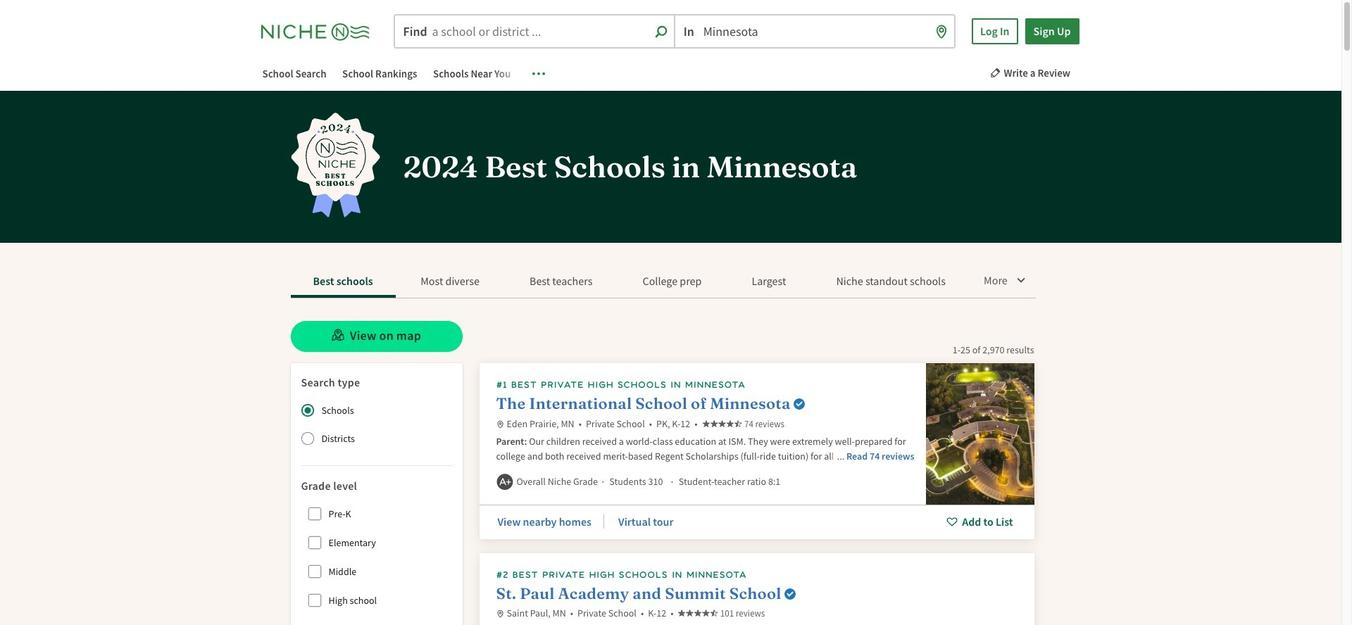 Task type: locate. For each thing, give the bounding box(es) containing it.
0 vertical spatial group
[[293, 396, 452, 453]]

a school or district ... text field
[[395, 15, 674, 47]]

1 address image from the top
[[496, 421, 504, 428]]

2 address image from the top
[[496, 611, 504, 618]]

address image inside st. paul academy and summit school element
[[496, 611, 504, 618]]

1 vertical spatial address image
[[496, 611, 504, 618]]

address image
[[496, 421, 504, 428], [496, 611, 504, 618]]

niche home image
[[261, 19, 381, 43]]

arrow down image
[[1015, 274, 1027, 285]]

0 vertical spatial address image
[[496, 421, 504, 428]]

the international school of minnesota element
[[479, 363, 1034, 539]]

group
[[293, 396, 452, 453], [300, 500, 452, 615]]

address image inside 'the international school of minnesota' element
[[496, 421, 504, 428]]



Task type: vqa. For each thing, say whether or not it's contained in the screenshot.
Niche Home Image
yes



Task type: describe. For each thing, give the bounding box(es) containing it.
search filter controls element
[[290, 363, 462, 625]]

Minnesota text field
[[675, 15, 954, 47]]

banner links element
[[248, 65, 551, 84]]

pencil image
[[990, 68, 1000, 78]]

best schools, current element
[[290, 268, 396, 298]]

meatball image
[[532, 67, 545, 80]]

1 vertical spatial group
[[300, 500, 452, 615]]

st. paul academy and summit school element
[[479, 553, 1034, 625]]



